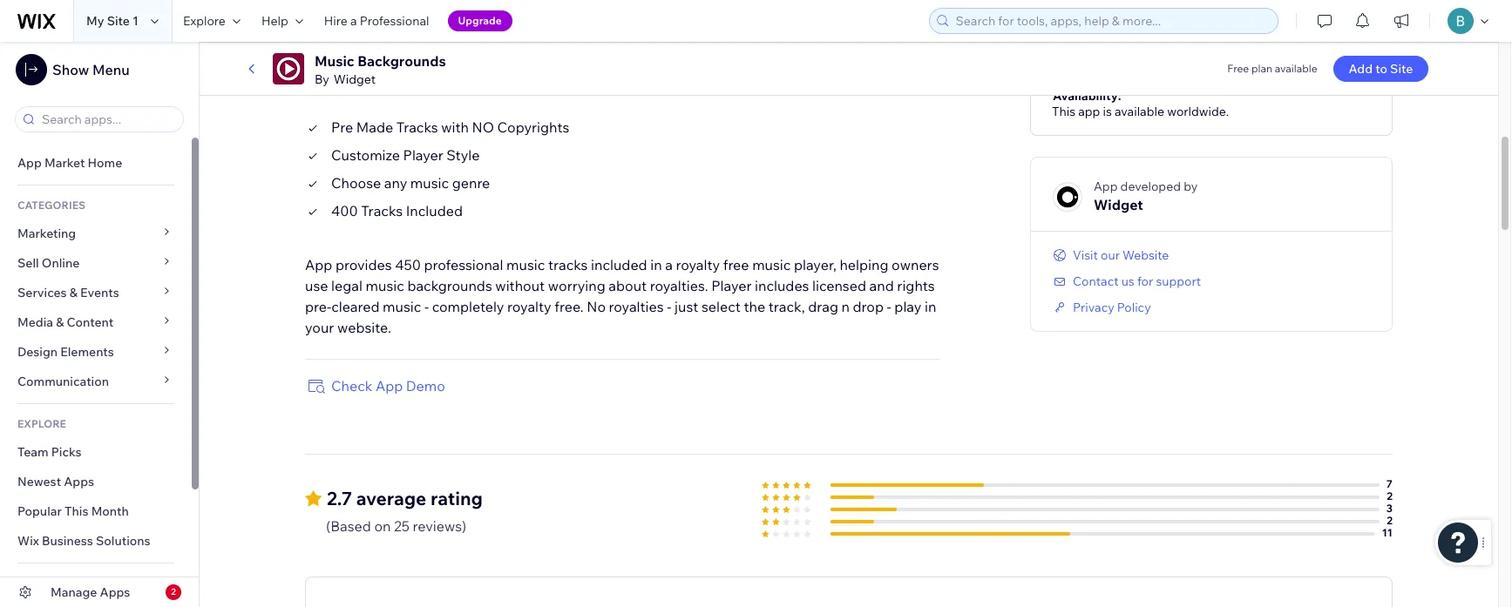 Task type: describe. For each thing, give the bounding box(es) containing it.
by
[[1184, 178, 1198, 194]]

app for app market home
[[17, 155, 42, 171]]

royalties.
[[650, 277, 708, 294]]

hire
[[324, 13, 348, 29]]

app market home
[[17, 155, 122, 171]]

1 - from the left
[[424, 298, 429, 315]]

0 vertical spatial available
[[1275, 62, 1318, 75]]

free
[[1227, 62, 1249, 75]]

just
[[675, 298, 698, 315]]

popular
[[17, 504, 62, 519]]

0 horizontal spatial in
[[650, 256, 662, 273]]

drop
[[853, 298, 884, 315]]

communication
[[17, 374, 112, 390]]

0 vertical spatial a
[[350, 13, 357, 29]]

25
[[394, 517, 410, 535]]

upgrade
[[458, 14, 502, 27]]

helping
[[840, 256, 889, 273]]

a inside app provides 450 professional music tracks included in a royalty free music player, helping owners use legal music backgrounds without worrying about royalties. player includes licensed and rights pre-cleared music - completely royalty free. no royalties - just select the track, drag n drop - play in your website.
[[665, 256, 673, 273]]

music backgrounds by widget
[[315, 52, 446, 87]]

our
[[1101, 247, 1120, 263]]

included
[[406, 202, 463, 219]]

hire a professional
[[324, 13, 429, 29]]

music for music backgrounds overview
[[305, 72, 357, 95]]

0 vertical spatial tracks
[[396, 118, 438, 136]]

this for popular
[[65, 504, 88, 519]]

free
[[723, 256, 749, 273]]

legal
[[331, 277, 363, 294]]

owners
[[892, 256, 939, 273]]

popular this month link
[[0, 497, 192, 526]]

average
[[356, 487, 426, 510]]

help button
[[251, 0, 314, 42]]

design elements link
[[0, 337, 192, 367]]

website.
[[337, 319, 391, 336]]

style
[[447, 146, 480, 164]]

reviews)
[[413, 517, 467, 535]]

music up without
[[506, 256, 545, 273]]

menu
[[92, 61, 130, 78]]

400 tracks included
[[331, 202, 463, 219]]

& for events
[[69, 285, 78, 301]]

free.
[[555, 298, 584, 315]]

add to site
[[1349, 61, 1413, 77]]

popular this month
[[17, 504, 129, 519]]

help
[[261, 13, 288, 29]]

free plan available
[[1227, 62, 1318, 75]]

music up included
[[410, 174, 449, 191]]

backgrounds for by
[[357, 52, 446, 70]]

app left demo
[[376, 377, 403, 395]]

design elements
[[17, 344, 114, 360]]

newest
[[17, 474, 61, 490]]

apps for manage apps
[[100, 585, 130, 601]]

(based on 25 reviews)
[[326, 517, 467, 535]]

show menu button
[[16, 54, 130, 85]]

450
[[395, 256, 421, 273]]

choose any music genre
[[331, 174, 490, 191]]

provides
[[335, 256, 392, 273]]

customize player style
[[331, 146, 480, 164]]

design
[[17, 344, 58, 360]]

team
[[17, 445, 48, 460]]

services & events link
[[0, 278, 192, 308]]

player inside app provides 450 professional music tracks included in a royalty free music player, helping owners use legal music backgrounds without worrying about royalties. player includes licensed and rights pre-cleared music - completely royalty free. no royalties - just select the track, drag n drop - play in your website.
[[711, 277, 752, 294]]

apps to help you
[[17, 577, 118, 590]]

privacy
[[1073, 300, 1115, 315]]

2 - from the left
[[667, 298, 672, 315]]

available inside availability: this app is available worldwide.
[[1115, 103, 1164, 119]]

upgrade button
[[448, 10, 512, 31]]

2.7
[[327, 487, 352, 510]]

picks
[[51, 445, 82, 460]]

7
[[1387, 477, 1393, 490]]

apps for newest apps
[[64, 474, 94, 490]]

widget for app
[[1094, 196, 1143, 213]]

backgrounds
[[407, 277, 492, 294]]

home
[[88, 155, 122, 171]]

3
[[1386, 502, 1393, 515]]

app for app developed by widget
[[1094, 178, 1118, 194]]

market
[[44, 155, 85, 171]]

11
[[1382, 526, 1393, 539]]

availability:
[[1053, 88, 1121, 103]]

month
[[91, 504, 129, 519]]

visit
[[1073, 247, 1098, 263]]

services
[[17, 285, 67, 301]]

add to site button
[[1333, 56, 1429, 82]]

any
[[384, 174, 407, 191]]

to
[[48, 577, 63, 590]]

Search apps... field
[[37, 107, 178, 132]]

app
[[1078, 103, 1100, 119]]

on
[[374, 517, 391, 535]]

content
[[67, 315, 114, 330]]

and
[[869, 277, 894, 294]]

use
[[305, 277, 328, 294]]

music backgrounds logo image
[[273, 53, 304, 85]]

explore
[[17, 417, 66, 431]]

worldwide.
[[1167, 103, 1229, 119]]

customize
[[331, 146, 400, 164]]

without
[[495, 277, 545, 294]]

team picks link
[[0, 438, 192, 467]]

marketing
[[17, 226, 76, 241]]



Task type: vqa. For each thing, say whether or not it's contained in the screenshot.
Interact
no



Task type: locate. For each thing, give the bounding box(es) containing it.
contact us for support
[[1073, 273, 1201, 289]]

royalty down without
[[507, 298, 551, 315]]

1 horizontal spatial -
[[667, 298, 672, 315]]

drag
[[808, 298, 838, 315]]

pre
[[331, 118, 353, 136]]

worrying
[[548, 277, 606, 294]]

elements
[[60, 344, 114, 360]]

media
[[17, 315, 53, 330]]

sell
[[17, 255, 39, 271]]

backgrounds inside music backgrounds by widget
[[357, 52, 446, 70]]

hire a professional link
[[314, 0, 440, 42]]

1 vertical spatial 2
[[1387, 514, 1393, 527]]

sell online link
[[0, 248, 192, 278]]

1
[[133, 13, 139, 29]]

music up by
[[315, 52, 354, 70]]

2 down 7
[[1387, 514, 1393, 527]]

choose
[[331, 174, 381, 191]]

1 horizontal spatial this
[[1052, 103, 1076, 119]]

made
[[356, 118, 393, 136]]

0 horizontal spatial -
[[424, 298, 429, 315]]

app inside sidebar 'element'
[[17, 155, 42, 171]]

show menu
[[52, 61, 130, 78]]

in right play
[[925, 298, 936, 315]]

app
[[17, 155, 42, 171], [1094, 178, 1118, 194], [305, 256, 332, 273], [376, 377, 403, 395]]

in
[[650, 256, 662, 273], [925, 298, 936, 315]]

music
[[315, 52, 354, 70], [305, 72, 357, 95]]

this for availability:
[[1052, 103, 1076, 119]]

0 horizontal spatial apps
[[64, 474, 94, 490]]

n
[[842, 298, 850, 315]]

0 horizontal spatial royalty
[[507, 298, 551, 315]]

backgrounds up music backgrounds overview
[[357, 52, 446, 70]]

help
[[65, 577, 92, 590]]

music inside music backgrounds by widget
[[315, 52, 354, 70]]

track,
[[768, 298, 805, 315]]

2.7 average rating
[[327, 487, 483, 510]]

0 horizontal spatial a
[[350, 13, 357, 29]]

in up royalties.
[[650, 256, 662, 273]]

0 vertical spatial &
[[69, 285, 78, 301]]

widget inside app developed by widget
[[1094, 196, 1143, 213]]

by
[[315, 71, 329, 87]]

privacy policy
[[1073, 300, 1151, 315]]

& right media
[[56, 315, 64, 330]]

tracks
[[548, 256, 588, 273]]

1 vertical spatial this
[[65, 504, 88, 519]]

widget
[[334, 71, 376, 87], [1094, 196, 1143, 213]]

app up the use
[[305, 256, 332, 273]]

available
[[1275, 62, 1318, 75], [1115, 103, 1164, 119]]

1 vertical spatial available
[[1115, 103, 1164, 119]]

tracks
[[396, 118, 438, 136], [361, 202, 403, 219]]

0 horizontal spatial &
[[56, 315, 64, 330]]

widget down developed
[[1094, 196, 1143, 213]]

0 vertical spatial widget
[[334, 71, 376, 87]]

my site 1
[[86, 13, 139, 29]]

widget for music
[[334, 71, 376, 87]]

solutions
[[96, 533, 150, 549]]

apps right help
[[100, 585, 130, 601]]

this up wix business solutions
[[65, 504, 88, 519]]

widget inside music backgrounds by widget
[[334, 71, 376, 87]]

0 horizontal spatial this
[[65, 504, 88, 519]]

0 vertical spatial royalty
[[676, 256, 720, 273]]

0 vertical spatial player
[[403, 146, 443, 164]]

explore
[[183, 13, 226, 29]]

apps
[[17, 577, 46, 590]]

- down backgrounds
[[424, 298, 429, 315]]

available right the plan
[[1275, 62, 1318, 75]]

sidebar element
[[0, 42, 200, 608]]

music up pre
[[305, 72, 357, 95]]

widget right by
[[334, 71, 376, 87]]

music down provides
[[366, 277, 404, 294]]

professional
[[360, 13, 429, 29]]

app right developed by widget image
[[1094, 178, 1118, 194]]

backgrounds up pre made tracks with no copyrights
[[361, 72, 477, 95]]

1 vertical spatial site
[[1390, 61, 1413, 77]]

a up royalties.
[[665, 256, 673, 273]]

2 up '11'
[[1387, 490, 1393, 503]]

pre made tracks with no copyrights
[[331, 118, 570, 136]]

0 vertical spatial this
[[1052, 103, 1076, 119]]

0 vertical spatial 2
[[1387, 490, 1393, 503]]

developed
[[1121, 178, 1181, 194]]

overview
[[482, 72, 561, 95]]

categories
[[17, 199, 85, 212]]

2 horizontal spatial -
[[887, 298, 891, 315]]

app market home link
[[0, 148, 192, 178]]

1 horizontal spatial site
[[1390, 61, 1413, 77]]

& for content
[[56, 315, 64, 330]]

0 horizontal spatial available
[[1115, 103, 1164, 119]]

1 horizontal spatial in
[[925, 298, 936, 315]]

app provides 450 professional music tracks included in a royalty free music player, helping owners use legal music backgrounds without worrying about royalties. player includes licensed and rights pre-cleared music - completely royalty free. no royalties - just select the track, drag n drop - play in your website.
[[305, 256, 939, 336]]

- left just
[[667, 298, 672, 315]]

contact
[[1073, 273, 1119, 289]]

app left market
[[17, 155, 42, 171]]

services & events
[[17, 285, 119, 301]]

1 horizontal spatial a
[[665, 256, 673, 273]]

0 horizontal spatial player
[[403, 146, 443, 164]]

media & content link
[[0, 308, 192, 337]]

copyrights
[[497, 118, 570, 136]]

website
[[1123, 247, 1169, 263]]

0 vertical spatial apps
[[64, 474, 94, 490]]

backgrounds for overview
[[361, 72, 477, 95]]

check app demo link
[[305, 375, 445, 396]]

media & content
[[17, 315, 114, 330]]

royalty up royalties.
[[676, 256, 720, 273]]

0 vertical spatial in
[[650, 256, 662, 273]]

1 vertical spatial tracks
[[361, 202, 403, 219]]

&
[[69, 285, 78, 301], [56, 315, 64, 330]]

sell online
[[17, 255, 80, 271]]

available right the is
[[1115, 103, 1164, 119]]

player up choose any music genre on the top of page
[[403, 146, 443, 164]]

marketing link
[[0, 219, 192, 248]]

1 horizontal spatial available
[[1275, 62, 1318, 75]]

manage apps
[[51, 585, 130, 601]]

demo
[[406, 377, 445, 395]]

app inside app provides 450 professional music tracks included in a royalty free music player, helping owners use legal music backgrounds without worrying about royalties. player includes licensed and rights pre-cleared music - completely royalty free. no royalties - just select the track, drag n drop - play in your website.
[[305, 256, 332, 273]]

you
[[95, 577, 118, 590]]

1 horizontal spatial royalty
[[676, 256, 720, 273]]

1 vertical spatial a
[[665, 256, 673, 273]]

2 vertical spatial 2
[[171, 587, 176, 598]]

site inside button
[[1390, 61, 1413, 77]]

royalties
[[609, 298, 664, 315]]

pre-
[[305, 298, 331, 315]]

1 vertical spatial in
[[925, 298, 936, 315]]

this left app
[[1052, 103, 1076, 119]]

select
[[702, 298, 741, 315]]

completely
[[432, 298, 504, 315]]

- left play
[[887, 298, 891, 315]]

1 horizontal spatial player
[[711, 277, 752, 294]]

communication link
[[0, 367, 192, 397]]

2 inside sidebar 'element'
[[171, 587, 176, 598]]

play
[[895, 298, 922, 315]]

0 horizontal spatial site
[[107, 13, 130, 29]]

2 right you
[[171, 587, 176, 598]]

app for app provides 450 professional music tracks included in a royalty free music player, helping owners use legal music backgrounds without worrying about royalties. player includes licensed and rights pre-cleared music - completely royalty free. no royalties - just select the track, drag n drop - play in your website.
[[305, 256, 332, 273]]

Search for tools, apps, help & more... field
[[950, 9, 1273, 33]]

team picks
[[17, 445, 82, 460]]

developed by widget image
[[1052, 181, 1083, 212]]

0 vertical spatial backgrounds
[[357, 52, 446, 70]]

wix
[[17, 533, 39, 549]]

contact us for support link
[[1052, 273, 1201, 289]]

manage
[[51, 585, 97, 601]]

0 vertical spatial site
[[107, 13, 130, 29]]

0 vertical spatial music
[[315, 52, 354, 70]]

availability: this app is available worldwide.
[[1052, 88, 1229, 119]]

tracks down any at the top left of page
[[361, 202, 403, 219]]

this inside 'link'
[[65, 504, 88, 519]]

visit our website
[[1073, 247, 1169, 263]]

1 vertical spatial player
[[711, 277, 752, 294]]

with
[[441, 118, 469, 136]]

1 horizontal spatial &
[[69, 285, 78, 301]]

1 vertical spatial &
[[56, 315, 64, 330]]

& left events
[[69, 285, 78, 301]]

a right hire
[[350, 13, 357, 29]]

1 horizontal spatial widget
[[1094, 196, 1143, 213]]

1 vertical spatial backgrounds
[[361, 72, 477, 95]]

app inside app developed by widget
[[1094, 178, 1118, 194]]

0 horizontal spatial widget
[[334, 71, 376, 87]]

music backgrounds overview
[[305, 72, 561, 95]]

online
[[42, 255, 80, 271]]

music up includes
[[752, 256, 791, 273]]

music for music backgrounds by widget
[[315, 52, 354, 70]]

genre
[[452, 174, 490, 191]]

music down 450
[[383, 298, 421, 315]]

1 vertical spatial apps
[[100, 585, 130, 601]]

show
[[52, 61, 89, 78]]

1 horizontal spatial apps
[[100, 585, 130, 601]]

includes
[[755, 277, 809, 294]]

professional
[[424, 256, 503, 273]]

visit our website link
[[1052, 247, 1169, 263]]

policy
[[1117, 300, 1151, 315]]

site right to
[[1390, 61, 1413, 77]]

3 - from the left
[[887, 298, 891, 315]]

1 vertical spatial widget
[[1094, 196, 1143, 213]]

this inside availability: this app is available worldwide.
[[1052, 103, 1076, 119]]

player down free
[[711, 277, 752, 294]]

1 vertical spatial royalty
[[507, 298, 551, 315]]

apps up 'popular this month'
[[64, 474, 94, 490]]

1 vertical spatial music
[[305, 72, 357, 95]]

app developed by widget
[[1094, 178, 1198, 213]]

tracks up customize player style
[[396, 118, 438, 136]]

site left 1
[[107, 13, 130, 29]]

included
[[591, 256, 647, 273]]



